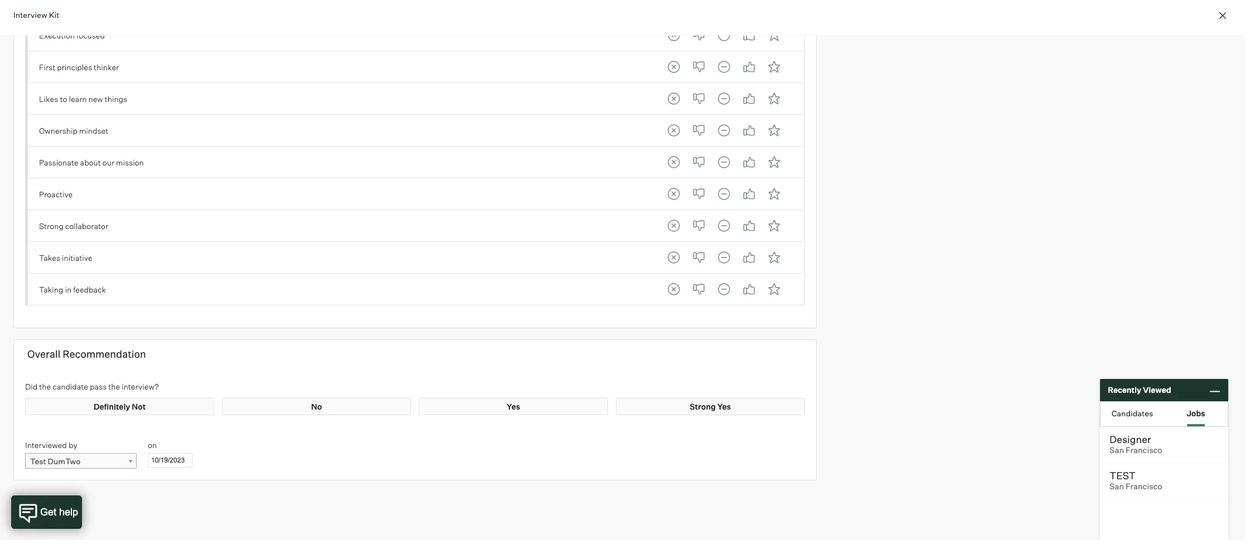 Task type: locate. For each thing, give the bounding box(es) containing it.
2 strong yes image from the top
[[763, 88, 785, 110]]

mixed button for initiative
[[713, 247, 735, 269]]

0 vertical spatial strong
[[39, 221, 64, 231]]

4 definitely not button from the top
[[663, 120, 685, 142]]

7 strong yes image from the top
[[763, 279, 785, 301]]

strong yes image for initiative
[[763, 247, 785, 269]]

overall
[[27, 348, 60, 361]]

4 strong yes image from the top
[[763, 183, 785, 206]]

yes image
[[738, 56, 760, 78], [738, 88, 760, 110], [738, 120, 760, 142], [738, 247, 760, 269]]

yes button for in
[[738, 279, 760, 301]]

strong yes button
[[763, 24, 785, 47], [763, 56, 785, 78], [763, 88, 785, 110], [763, 120, 785, 142], [763, 151, 785, 174], [763, 183, 785, 206], [763, 215, 785, 237], [763, 247, 785, 269], [763, 279, 785, 301]]

no button
[[688, 24, 710, 47], [688, 56, 710, 78], [688, 88, 710, 110], [688, 120, 710, 142], [688, 151, 710, 174], [688, 183, 710, 206], [688, 215, 710, 237], [688, 247, 710, 269], [688, 279, 710, 301]]

mixed button for principles
[[713, 56, 735, 78]]

5 definitely not button from the top
[[663, 151, 685, 174]]

5 mixed image from the top
[[713, 183, 735, 206]]

0 vertical spatial strong yes image
[[763, 56, 785, 78]]

1 san from the top
[[1110, 446, 1124, 456]]

yes
[[507, 402, 520, 412], [718, 402, 731, 412]]

7 definitely not button from the top
[[663, 215, 685, 237]]

1 horizontal spatial the
[[108, 382, 120, 392]]

5 no button from the top
[[688, 151, 710, 174]]

5 definitely not image from the top
[[663, 215, 685, 237]]

6 mixed image from the top
[[713, 215, 735, 237]]

1 strong yes button from the top
[[763, 24, 785, 47]]

1 vertical spatial strong yes image
[[763, 120, 785, 142]]

new
[[88, 94, 103, 104]]

1 horizontal spatial strong
[[690, 402, 716, 412]]

yes button
[[738, 24, 760, 47], [738, 56, 760, 78], [738, 88, 760, 110], [738, 120, 760, 142], [738, 151, 760, 174], [738, 183, 760, 206], [738, 215, 760, 237], [738, 247, 760, 269], [738, 279, 760, 301]]

1 strong yes image from the top
[[763, 24, 785, 47]]

no button for to
[[688, 88, 710, 110]]

3 mixed button from the top
[[713, 88, 735, 110]]

strong yes button for collaborator
[[763, 215, 785, 237]]

6 strong yes image from the top
[[763, 247, 785, 269]]

1 mixed image from the top
[[713, 24, 735, 47]]

1 vertical spatial no image
[[688, 183, 710, 206]]

san
[[1110, 446, 1124, 456], [1110, 482, 1124, 492]]

tab list for collaborator
[[663, 215, 785, 237]]

1 strong yes image from the top
[[763, 56, 785, 78]]

5 mixed button from the top
[[713, 151, 735, 174]]

3 definitely not button from the top
[[663, 88, 685, 110]]

2 yes image from the top
[[738, 88, 760, 110]]

mixed button
[[713, 24, 735, 47], [713, 56, 735, 78], [713, 88, 735, 110], [713, 120, 735, 142], [713, 151, 735, 174], [713, 183, 735, 206], [713, 215, 735, 237], [713, 247, 735, 269], [713, 279, 735, 301]]

0 vertical spatial definitely not image
[[663, 120, 685, 142]]

tab list for initiative
[[663, 247, 785, 269]]

by
[[69, 441, 77, 450]]

1 yes image from the top
[[738, 24, 760, 47]]

7 mixed image from the top
[[713, 247, 735, 269]]

5 yes button from the top
[[738, 151, 760, 174]]

2 san from the top
[[1110, 482, 1124, 492]]

close image
[[1216, 9, 1230, 22]]

candidate
[[53, 382, 88, 392]]

1 francisco from the top
[[1126, 446, 1163, 456]]

3 strong yes image from the top
[[763, 151, 785, 174]]

the right the pass
[[108, 382, 120, 392]]

1 vertical spatial definitely not image
[[663, 151, 685, 174]]

2 strong yes button from the top
[[763, 56, 785, 78]]

strong
[[39, 221, 64, 231], [690, 402, 716, 412]]

san for test
[[1110, 482, 1124, 492]]

designer
[[1110, 434, 1151, 446]]

6 definitely not image from the top
[[663, 247, 685, 269]]

4 no image from the top
[[688, 151, 710, 174]]

likes to learn new things
[[39, 94, 127, 104]]

mixed button for mindset
[[713, 120, 735, 142]]

first principles thinker
[[39, 62, 119, 72]]

san down designer san francisco
[[1110, 482, 1124, 492]]

1 no image from the top
[[688, 24, 710, 47]]

francisco up test san francisco
[[1126, 446, 1163, 456]]

6 no button from the top
[[688, 183, 710, 206]]

3 no button from the top
[[688, 88, 710, 110]]

8 definitely not button from the top
[[663, 247, 685, 269]]

francisco inside test san francisco
[[1126, 482, 1163, 492]]

definitely not button for to
[[663, 88, 685, 110]]

3 mixed image from the top
[[713, 120, 735, 142]]

1 no image from the top
[[688, 56, 710, 78]]

mixed image for focused
[[713, 24, 735, 47]]

pass
[[90, 382, 107, 392]]

2 mixed image from the top
[[713, 56, 735, 78]]

thinker
[[94, 62, 119, 72]]

8 mixed button from the top
[[713, 247, 735, 269]]

mixed button for collaborator
[[713, 215, 735, 237]]

definitely not image for focused
[[663, 24, 685, 47]]

no button for principles
[[688, 56, 710, 78]]

2 strong yes image from the top
[[763, 120, 785, 142]]

strong yes image for in
[[763, 279, 785, 301]]

1 horizontal spatial yes
[[718, 402, 731, 412]]

definitely not image for feedback
[[663, 279, 685, 301]]

1 no button from the top
[[688, 24, 710, 47]]

proactive
[[39, 190, 73, 199]]

passionate
[[39, 158, 78, 167]]

strong yes button for initiative
[[763, 247, 785, 269]]

2 yes button from the top
[[738, 56, 760, 78]]

tab list for to
[[663, 88, 785, 110]]

3 no image from the top
[[688, 247, 710, 269]]

2 definitely not image from the top
[[663, 56, 685, 78]]

1 vertical spatial san
[[1110, 482, 1124, 492]]

no image
[[688, 24, 710, 47], [688, 183, 710, 206], [688, 247, 710, 269]]

2 francisco from the top
[[1126, 482, 1163, 492]]

3 no image from the top
[[688, 120, 710, 142]]

4 strong yes button from the top
[[763, 120, 785, 142]]

5 yes image from the top
[[738, 279, 760, 301]]

definitely not button for principles
[[663, 56, 685, 78]]

2 no button from the top
[[688, 56, 710, 78]]

definitely not image
[[663, 24, 685, 47], [663, 56, 685, 78], [663, 88, 685, 110], [663, 183, 685, 206], [663, 215, 685, 237], [663, 247, 685, 269]]

mixed image
[[713, 88, 735, 110], [713, 279, 735, 301]]

9 no button from the top
[[688, 279, 710, 301]]

3 yes image from the top
[[738, 120, 760, 142]]

2 vertical spatial no image
[[688, 247, 710, 269]]

yes button for initiative
[[738, 247, 760, 269]]

definitely not image for collaborator
[[663, 215, 685, 237]]

3 definitely not image from the top
[[663, 279, 685, 301]]

4 mixed image from the top
[[713, 151, 735, 174]]

4 yes image from the top
[[738, 247, 760, 269]]

2 the from the left
[[108, 382, 120, 392]]

strong for strong yes
[[690, 402, 716, 412]]

mixed image for initiative
[[713, 247, 735, 269]]

definitely not button
[[663, 24, 685, 47], [663, 56, 685, 78], [663, 88, 685, 110], [663, 120, 685, 142], [663, 151, 685, 174], [663, 183, 685, 206], [663, 215, 685, 237], [663, 247, 685, 269], [663, 279, 685, 301]]

mixed button for focused
[[713, 24, 735, 47]]

definitely not image for our
[[663, 151, 685, 174]]

6 definitely not button from the top
[[663, 183, 685, 206]]

None text field
[[148, 454, 193, 468]]

definitely not
[[94, 402, 146, 412]]

focused
[[76, 31, 105, 40]]

yes button for about
[[738, 151, 760, 174]]

2 mixed image from the top
[[713, 279, 735, 301]]

1 definitely not button from the top
[[663, 24, 685, 47]]

2 no image from the top
[[688, 88, 710, 110]]

4 mixed button from the top
[[713, 120, 735, 142]]

1 mixed image from the top
[[713, 88, 735, 110]]

yes button for mindset
[[738, 120, 760, 142]]

yes image for about
[[738, 151, 760, 174]]

0 vertical spatial francisco
[[1126, 446, 1163, 456]]

definitely not image
[[663, 120, 685, 142], [663, 151, 685, 174], [663, 279, 685, 301]]

1 mixed button from the top
[[713, 24, 735, 47]]

2 yes image from the top
[[738, 151, 760, 174]]

7 yes button from the top
[[738, 215, 760, 237]]

definitely
[[94, 402, 130, 412]]

3 definitely not image from the top
[[663, 88, 685, 110]]

definitely not image for principles
[[663, 56, 685, 78]]

yes button for collaborator
[[738, 215, 760, 237]]

francisco inside designer san francisco
[[1126, 446, 1163, 456]]

9 strong yes button from the top
[[763, 279, 785, 301]]

9 mixed button from the top
[[713, 279, 735, 301]]

strong yes image for collaborator
[[763, 215, 785, 237]]

9 definitely not button from the top
[[663, 279, 685, 301]]

san for designer
[[1110, 446, 1124, 456]]

tab list
[[663, 24, 785, 47], [663, 56, 785, 78], [663, 88, 785, 110], [663, 120, 785, 142], [663, 151, 785, 174], [663, 183, 785, 206], [663, 215, 785, 237], [663, 247, 785, 269], [663, 279, 785, 301], [1101, 402, 1228, 427]]

4 yes image from the top
[[738, 215, 760, 237]]

san up test
[[1110, 446, 1124, 456]]

san inside test san francisco
[[1110, 482, 1124, 492]]

no image
[[688, 56, 710, 78], [688, 88, 710, 110], [688, 120, 710, 142], [688, 151, 710, 174], [688, 215, 710, 237], [688, 279, 710, 301]]

4 no button from the top
[[688, 120, 710, 142]]

mixed button for to
[[713, 88, 735, 110]]

no image for feedback
[[688, 279, 710, 301]]

1 yes button from the top
[[738, 24, 760, 47]]

6 strong yes button from the top
[[763, 183, 785, 206]]

san inside designer san francisco
[[1110, 446, 1124, 456]]

7 no button from the top
[[688, 215, 710, 237]]

mixed image for about
[[713, 151, 735, 174]]

1 definitely not image from the top
[[663, 24, 685, 47]]

interview
[[13, 10, 47, 20]]

takes
[[39, 253, 60, 263]]

6 no image from the top
[[688, 279, 710, 301]]

strong yes image
[[763, 24, 785, 47], [763, 88, 785, 110], [763, 151, 785, 174], [763, 183, 785, 206], [763, 215, 785, 237], [763, 247, 785, 269], [763, 279, 785, 301]]

1 vertical spatial francisco
[[1126, 482, 1163, 492]]

3 yes button from the top
[[738, 88, 760, 110]]

francisco for designer
[[1126, 446, 1163, 456]]

3 strong yes button from the top
[[763, 88, 785, 110]]

2 mixed button from the top
[[713, 56, 735, 78]]

8 no button from the top
[[688, 247, 710, 269]]

mixed image
[[713, 24, 735, 47], [713, 56, 735, 78], [713, 120, 735, 142], [713, 151, 735, 174], [713, 183, 735, 206], [713, 215, 735, 237], [713, 247, 735, 269]]

no button for collaborator
[[688, 215, 710, 237]]

0 vertical spatial san
[[1110, 446, 1124, 456]]

1 yes image from the top
[[738, 56, 760, 78]]

8 strong yes button from the top
[[763, 247, 785, 269]]

5 strong yes image from the top
[[763, 215, 785, 237]]

mixed image for mindset
[[713, 120, 735, 142]]

francisco down designer san francisco
[[1126, 482, 1163, 492]]

execution
[[39, 31, 75, 40]]

strong yes image
[[763, 56, 785, 78], [763, 120, 785, 142]]

no image for our
[[688, 151, 710, 174]]

2 vertical spatial definitely not image
[[663, 279, 685, 301]]

no image for focused
[[688, 24, 710, 47]]

the
[[39, 382, 51, 392], [108, 382, 120, 392]]

0 horizontal spatial the
[[39, 382, 51, 392]]

9 yes button from the top
[[738, 279, 760, 301]]

no image for thinker
[[688, 56, 710, 78]]

strong yes image for to
[[763, 88, 785, 110]]

the right did
[[39, 382, 51, 392]]

7 strong yes button from the top
[[763, 215, 785, 237]]

6 mixed button from the top
[[713, 183, 735, 206]]

yes button for to
[[738, 88, 760, 110]]

yes image
[[738, 24, 760, 47], [738, 151, 760, 174], [738, 183, 760, 206], [738, 215, 760, 237], [738, 279, 760, 301]]

strong yes image for about
[[763, 151, 785, 174]]

interview kit
[[13, 10, 59, 20]]

tab list for focused
[[663, 24, 785, 47]]

0 vertical spatial mixed image
[[713, 88, 735, 110]]

1 vertical spatial mixed image
[[713, 279, 735, 301]]

1 vertical spatial strong
[[690, 402, 716, 412]]

definitely not button for focused
[[663, 24, 685, 47]]

viewed
[[1143, 386, 1172, 395]]

0 horizontal spatial yes
[[507, 402, 520, 412]]

overall recommendation
[[27, 348, 146, 361]]

execution focused
[[39, 31, 105, 40]]

likes
[[39, 94, 58, 104]]

francisco
[[1126, 446, 1163, 456], [1126, 482, 1163, 492]]

test
[[1110, 470, 1136, 482]]

not
[[132, 402, 146, 412]]

2 definitely not image from the top
[[663, 151, 685, 174]]

4 yes button from the top
[[738, 120, 760, 142]]

8 yes button from the top
[[738, 247, 760, 269]]

yes image for likes to learn new things
[[738, 88, 760, 110]]

7 mixed button from the top
[[713, 215, 735, 237]]

test san francisco
[[1110, 470, 1163, 492]]

0 vertical spatial no image
[[688, 24, 710, 47]]

5 no image from the top
[[688, 215, 710, 237]]

initiative
[[62, 253, 92, 263]]

5 strong yes button from the top
[[763, 151, 785, 174]]

0 horizontal spatial strong
[[39, 221, 64, 231]]

tab list for mindset
[[663, 120, 785, 142]]

2 definitely not button from the top
[[663, 56, 685, 78]]



Task type: vqa. For each thing, say whether or not it's contained in the screenshot.
Yes icon for Takes initiative
no



Task type: describe. For each thing, give the bounding box(es) containing it.
yes button for principles
[[738, 56, 760, 78]]

did
[[25, 382, 38, 392]]

recently viewed
[[1108, 386, 1172, 395]]

yes image for takes initiative
[[738, 247, 760, 269]]

4 definitely not image from the top
[[663, 183, 685, 206]]

3 yes image from the top
[[738, 183, 760, 206]]

first
[[39, 62, 55, 72]]

to
[[60, 94, 67, 104]]

1 the from the left
[[39, 382, 51, 392]]

in
[[65, 285, 71, 294]]

no image for initiative
[[688, 247, 710, 269]]

definitely not button for in
[[663, 279, 685, 301]]

taking
[[39, 285, 63, 294]]

did the candidate pass the interview?
[[25, 382, 159, 392]]

strong yes button for principles
[[763, 56, 785, 78]]

2 yes from the left
[[718, 402, 731, 412]]

no button for focused
[[688, 24, 710, 47]]

no button for initiative
[[688, 247, 710, 269]]

our
[[103, 158, 114, 167]]

tab list containing candidates
[[1101, 402, 1228, 427]]

francisco for test
[[1126, 482, 1163, 492]]

strong for strong collaborator
[[39, 221, 64, 231]]

mixed image for taking in feedback
[[713, 279, 735, 301]]

jobs
[[1187, 409, 1206, 418]]

strong collaborator
[[39, 221, 108, 231]]

yes image for ownership mindset
[[738, 120, 760, 142]]

yes image for collaborator
[[738, 215, 760, 237]]

definitely not button for about
[[663, 151, 685, 174]]

kit
[[49, 10, 59, 20]]

definitely not image for to
[[663, 88, 685, 110]]

recently
[[1108, 386, 1142, 395]]

1 definitely not image from the top
[[663, 120, 685, 142]]

no button for in
[[688, 279, 710, 301]]

strong yes button for about
[[763, 151, 785, 174]]

no image for learn
[[688, 88, 710, 110]]

strong yes button for focused
[[763, 24, 785, 47]]

strong yes button for to
[[763, 88, 785, 110]]

strong yes
[[690, 402, 731, 412]]

passionate about our mission
[[39, 158, 144, 167]]

strong yes image for first principles thinker
[[763, 56, 785, 78]]

about
[[80, 158, 101, 167]]

interview?
[[122, 382, 159, 392]]

candidates
[[1112, 409, 1153, 418]]

ownership
[[39, 126, 77, 135]]

mixed image for principles
[[713, 56, 735, 78]]

definitely not button for collaborator
[[663, 215, 685, 237]]

ownership mindset
[[39, 126, 108, 135]]

learn
[[69, 94, 87, 104]]

mixed button for in
[[713, 279, 735, 301]]

yes image for first principles thinker
[[738, 56, 760, 78]]

on
[[148, 441, 157, 450]]

yes image for in
[[738, 279, 760, 301]]

6 yes button from the top
[[738, 183, 760, 206]]

mixed image for likes to learn new things
[[713, 88, 735, 110]]

feedback
[[73, 285, 106, 294]]

2 no image from the top
[[688, 183, 710, 206]]

collaborator
[[65, 221, 108, 231]]

yes image for focused
[[738, 24, 760, 47]]

1 yes from the left
[[507, 402, 520, 412]]

mission
[[116, 158, 144, 167]]

no button for mindset
[[688, 120, 710, 142]]

recommendation
[[63, 348, 146, 361]]

definitely not button for mindset
[[663, 120, 685, 142]]

tab list for about
[[663, 151, 785, 174]]

interviewed by
[[25, 441, 77, 450]]

strong yes image for focused
[[763, 24, 785, 47]]

test
[[30, 457, 46, 466]]

strong yes button for mindset
[[763, 120, 785, 142]]

principles
[[57, 62, 92, 72]]

strong yes image for ownership mindset
[[763, 120, 785, 142]]

no button for about
[[688, 151, 710, 174]]

things
[[105, 94, 127, 104]]

dumtwo
[[48, 457, 81, 466]]

tab list for principles
[[663, 56, 785, 78]]

test dumtwo link
[[25, 454, 137, 470]]

mixed button for about
[[713, 151, 735, 174]]

test dumtwo
[[30, 457, 81, 466]]

tab list for in
[[663, 279, 785, 301]]

mindset
[[79, 126, 108, 135]]

taking in feedback
[[39, 285, 106, 294]]

no
[[311, 402, 322, 412]]

yes button for focused
[[738, 24, 760, 47]]

definitely not button for initiative
[[663, 247, 685, 269]]

interviewed
[[25, 441, 67, 450]]

mixed image for collaborator
[[713, 215, 735, 237]]

strong yes button for in
[[763, 279, 785, 301]]

takes initiative
[[39, 253, 92, 263]]

definitely not image for initiative
[[663, 247, 685, 269]]

designer san francisco
[[1110, 434, 1163, 456]]



